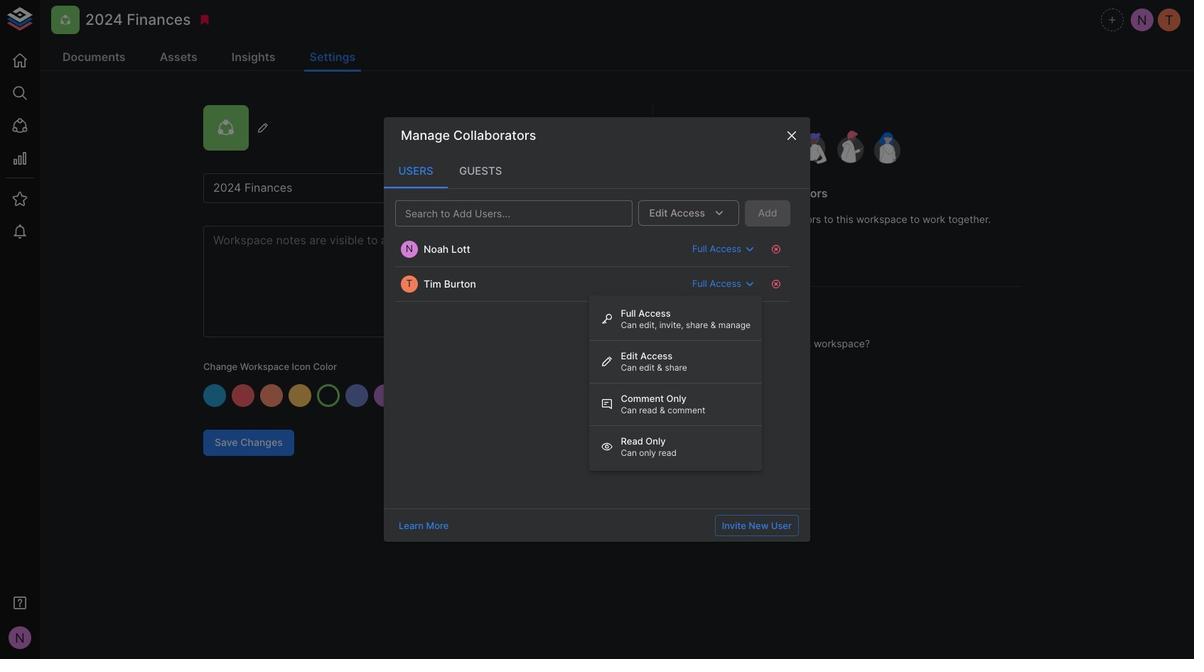 Task type: vqa. For each thing, say whether or not it's contained in the screenshot.
dialog
yes



Task type: locate. For each thing, give the bounding box(es) containing it.
remove bookmark image
[[199, 14, 211, 26]]

dialog
[[384, 117, 811, 543]]

tab list
[[384, 154, 811, 188]]

Workspace notes are visible to all members and guests. text field
[[203, 226, 607, 338]]

Search to Add Users... text field
[[400, 205, 605, 222]]



Task type: describe. For each thing, give the bounding box(es) containing it.
Workspace Name text field
[[203, 174, 607, 203]]



